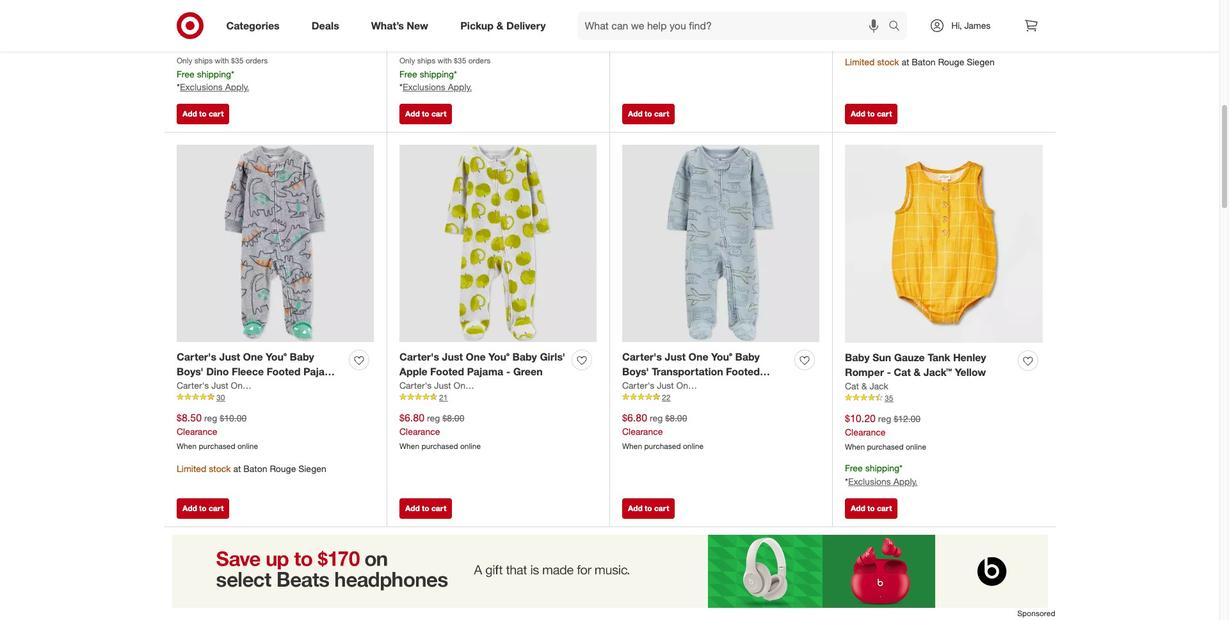 Task type: vqa. For each thing, say whether or not it's contained in the screenshot.
Free shipping * * Exclusions Apply.
yes



Task type: locate. For each thing, give the bounding box(es) containing it.
2 horizontal spatial free
[[846, 463, 863, 474]]

just inside carter's just one you®️ baby boys' dino fleece footed pajama - gray
[[219, 350, 240, 363]]

0 horizontal spatial footed
[[267, 365, 301, 378]]

clearance
[[177, 18, 217, 29], [400, 18, 440, 29], [623, 18, 663, 29], [846, 19, 886, 30], [177, 426, 217, 437], [400, 426, 440, 437], [623, 426, 663, 437], [846, 426, 886, 437]]

limited stock at  baton rouge siegen down search button
[[846, 57, 995, 68]]

what's
[[371, 19, 404, 32]]

carter's down apple
[[400, 380, 432, 391]]

carter's up the dino
[[177, 350, 217, 363]]

3 carter's just one you link from the left
[[623, 379, 711, 392]]

you down transportation
[[696, 380, 711, 391]]

ships
[[195, 56, 213, 66], [417, 56, 436, 66]]

one up fleece
[[243, 350, 263, 363]]

22
[[662, 392, 671, 402]]

0 horizontal spatial only ships with $35 orders free shipping * * exclusions apply.
[[177, 56, 268, 93]]

cart
[[209, 109, 224, 118], [432, 109, 447, 118], [655, 109, 670, 118], [878, 109, 893, 118], [209, 503, 224, 513], [432, 503, 447, 513], [655, 503, 670, 513], [878, 503, 893, 513]]

purchased
[[199, 34, 235, 43], [645, 34, 681, 43], [868, 34, 904, 44], [199, 441, 235, 451], [422, 441, 458, 451], [645, 441, 681, 451], [868, 442, 904, 451]]

$6.80 reg clearance when purchased online
[[177, 4, 258, 43]]

with down $6.80 reg clearance when purchased online
[[215, 56, 229, 66]]

jack
[[870, 380, 889, 391]]

baby inside carter's just one you®️ baby girls' apple footed pajama - green
[[513, 350, 537, 363]]

1 horizontal spatial exclusions apply. button
[[403, 81, 472, 94]]

with
[[215, 56, 229, 66], [438, 56, 452, 66]]

0 vertical spatial at
[[902, 57, 910, 68]]

carter's up 22
[[623, 350, 662, 363]]

ships down $6.80 reg clearance when purchased online
[[195, 56, 213, 66]]

1 horizontal spatial exclusions
[[403, 82, 446, 93]]

1 footed from the left
[[267, 365, 301, 378]]

- down sun on the right of the page
[[887, 366, 892, 378]]

when inside $8.50 reg $10.00 clearance when purchased online
[[177, 441, 197, 451]]

2 footed from the left
[[431, 365, 464, 378]]

you down fleece
[[250, 380, 265, 391]]

stock down $8.50 reg $10.00 clearance when purchased online
[[209, 463, 231, 474]]

free for the left exclusions apply. "button"
[[177, 68, 195, 79]]

1 horizontal spatial stock
[[878, 57, 900, 68]]

$35 down categories
[[231, 56, 244, 66]]

shipping for the left exclusions apply. "button"
[[197, 68, 231, 79]]

21
[[439, 392, 448, 402]]

baton down $8.50 reg $10.00 clearance when purchased online
[[244, 463, 267, 474]]

boys' left transportation
[[623, 365, 649, 378]]

1 vertical spatial cat
[[846, 380, 860, 391]]

limited stock at  baton rouge siegen down $8.50 reg $10.00 clearance when purchased online
[[177, 463, 327, 474]]

1 horizontal spatial apply.
[[448, 82, 472, 93]]

shipping inside the free shipping * * exclusions apply.
[[866, 463, 900, 474]]

you®️ for transportation
[[712, 350, 733, 363]]

baby up 22 link
[[736, 350, 760, 363]]

add to cart
[[183, 109, 224, 118], [405, 109, 447, 118], [628, 109, 670, 118], [851, 109, 893, 118], [183, 503, 224, 513], [405, 503, 447, 513], [628, 503, 670, 513], [851, 503, 893, 513]]

reg inside $10.20 reg $12.00 clearance when purchased online
[[879, 413, 892, 424]]

0 horizontal spatial pajama
[[304, 365, 340, 378]]

footed
[[267, 365, 301, 378], [431, 365, 464, 378], [726, 365, 760, 378]]

hi, james
[[952, 20, 991, 31]]

orders
[[246, 56, 268, 66], [469, 56, 491, 66]]

0 horizontal spatial ships
[[195, 56, 213, 66]]

1 carter's just one you link from the left
[[177, 379, 265, 392]]

pajama inside carter's just one you®️ baby boys' transportation footed pajama - blue
[[623, 380, 659, 392]]

- inside baby sun gauze tank henley romper - cat & jack™ yellow
[[887, 366, 892, 378]]

footed inside carter's just one you®️ baby girls' apple footed pajama - green
[[431, 365, 464, 378]]

ships for middle exclusions apply. "button"
[[417, 56, 436, 66]]

2 horizontal spatial apply.
[[894, 476, 918, 487]]

limited stock at  baton rouge siegen
[[846, 57, 995, 68], [177, 463, 327, 474]]

henley
[[954, 351, 987, 364]]

1 horizontal spatial carter's just one you
[[400, 380, 488, 391]]

you®️ up transportation
[[712, 350, 733, 363]]

2 carter's just one you link from the left
[[400, 379, 488, 392]]

1 horizontal spatial only ships with $35 orders free shipping * * exclusions apply.
[[400, 56, 491, 93]]

0 horizontal spatial with
[[215, 56, 229, 66]]

0 horizontal spatial apply.
[[225, 82, 249, 93]]

pajama up 30 link
[[304, 365, 340, 378]]

& right the pickup
[[497, 19, 504, 32]]

&
[[497, 19, 504, 32], [914, 366, 921, 378], [862, 380, 868, 391]]

purchased inside $6.80 reg clearance when purchased online
[[199, 34, 235, 43]]

girls'
[[540, 350, 566, 363]]

only ships with $35 orders free shipping * * exclusions apply. down $6.80 reg clearance when purchased online
[[177, 56, 268, 93]]

transportation
[[652, 365, 724, 378]]

sun
[[873, 351, 892, 364]]

carter's down the dino
[[177, 380, 209, 391]]

shipping down $6.80 reg clearance when purchased online
[[197, 68, 231, 79]]

carter's just one you link up 22
[[623, 379, 711, 392]]

0 horizontal spatial you
[[250, 380, 265, 391]]

1 horizontal spatial only
[[400, 56, 415, 66]]

2 horizontal spatial you
[[696, 380, 711, 391]]

cat & jack
[[846, 380, 889, 391]]

1 only ships with $35 orders free shipping * * exclusions apply. from the left
[[177, 56, 268, 93]]

free
[[177, 68, 195, 79], [400, 68, 417, 79], [846, 463, 863, 474]]

2 carter's just one you from the left
[[400, 380, 488, 391]]

0 horizontal spatial at
[[233, 463, 241, 474]]

baby
[[290, 350, 314, 363], [513, 350, 537, 363], [736, 350, 760, 363], [846, 351, 870, 364]]

carter's just one you for apple
[[400, 380, 488, 391]]

you®️ for dino
[[266, 350, 287, 363]]

carter's just one you for transportation
[[623, 380, 711, 391]]

limited
[[846, 57, 875, 68], [177, 463, 207, 474]]

with for the left exclusions apply. "button"
[[215, 56, 229, 66]]

2 horizontal spatial footed
[[726, 365, 760, 378]]

shipping down $10.20 reg $12.00 clearance when purchased online
[[866, 463, 900, 474]]

1 horizontal spatial you
[[473, 380, 488, 391]]

boys' inside carter's just one you®️ baby boys' dino fleece footed pajama - gray
[[177, 365, 204, 378]]

0 vertical spatial &
[[497, 19, 504, 32]]

pajama left 22
[[623, 380, 659, 392]]

0 horizontal spatial you®️
[[266, 350, 287, 363]]

you®️ up 21 link
[[489, 350, 510, 363]]

clearance inside $10.20 reg $12.00 clearance when purchased online
[[846, 426, 886, 437]]

1 horizontal spatial $35
[[454, 56, 467, 66]]

*
[[231, 68, 234, 79], [454, 68, 457, 79], [177, 82, 180, 93], [400, 82, 403, 93], [900, 463, 903, 474], [846, 476, 849, 487]]

baby sun gauze tank henley romper - cat & jack™ yellow
[[846, 351, 987, 378]]

carter's just one you link for dino
[[177, 379, 265, 392]]

advertisement region
[[164, 535, 1056, 608]]

carter's just one you®️ baby girls' apple footed pajama - green
[[400, 350, 566, 378]]

baby sun gauze tank henley romper - cat & jack™ yellow image
[[846, 145, 1043, 343], [846, 145, 1043, 343]]

free down $10.20 reg $12.00 clearance when purchased online
[[846, 463, 863, 474]]

carter's inside carter's just one you®️ baby boys' transportation footed pajama - blue
[[623, 350, 662, 363]]

$6.80 reg $8.00 clearance when purchased online
[[623, 4, 704, 43], [846, 4, 927, 44], [400, 411, 481, 451], [623, 411, 704, 451]]

only down what's new link
[[400, 56, 415, 66]]

0 vertical spatial baton
[[912, 57, 936, 68]]

1 ships from the left
[[195, 56, 213, 66]]

0 horizontal spatial only
[[177, 56, 192, 66]]

0 horizontal spatial $35
[[231, 56, 244, 66]]

you®️ inside carter's just one you®️ baby boys' dino fleece footed pajama - gray
[[266, 350, 287, 363]]

boys' up gray
[[177, 365, 204, 378]]

you®️
[[266, 350, 287, 363], [489, 350, 510, 363], [712, 350, 733, 363]]

just
[[219, 350, 240, 363], [442, 350, 463, 363], [665, 350, 686, 363], [211, 380, 228, 391], [434, 380, 451, 391], [657, 380, 674, 391]]

2 horizontal spatial pajama
[[623, 380, 659, 392]]

1 horizontal spatial cat
[[894, 366, 911, 378]]

1 vertical spatial baton
[[244, 463, 267, 474]]

baby inside carter's just one you®️ baby boys' dino fleece footed pajama - gray
[[290, 350, 314, 363]]

pajama inside carter's just one you®️ baby girls' apple footed pajama - green
[[467, 365, 504, 378]]

1 horizontal spatial limited stock at  baton rouge siegen
[[846, 57, 995, 68]]

carter's just one you up 21
[[400, 380, 488, 391]]

yellow
[[956, 366, 987, 378]]

only ships with $35 orders free shipping * * exclusions apply.
[[177, 56, 268, 93], [400, 56, 491, 93]]

reg
[[204, 5, 217, 16], [650, 5, 663, 16], [873, 6, 886, 17], [204, 412, 217, 423], [427, 412, 440, 423], [650, 412, 663, 423], [879, 413, 892, 424]]

footed up 30 link
[[267, 365, 301, 378]]

0 horizontal spatial shipping
[[197, 68, 231, 79]]

at
[[902, 57, 910, 68], [233, 463, 241, 474]]

add to cart button
[[177, 104, 230, 124], [400, 104, 452, 124], [623, 104, 675, 124], [846, 104, 898, 124], [177, 498, 230, 519], [400, 498, 452, 519], [623, 498, 675, 519], [846, 498, 898, 519]]

ships down new on the top left
[[417, 56, 436, 66]]

$6.80
[[177, 4, 202, 17], [623, 4, 648, 17], [846, 4, 871, 17], [400, 411, 425, 424], [623, 411, 648, 424]]

you for apple
[[473, 380, 488, 391]]

3 carter's just one you from the left
[[623, 380, 711, 391]]

deals link
[[301, 12, 355, 40]]

only down $6.80 reg clearance when purchased online
[[177, 56, 192, 66]]

$8.00
[[666, 5, 688, 16], [889, 6, 911, 17], [443, 412, 465, 423], [666, 412, 688, 423]]

0 vertical spatial limited
[[846, 57, 875, 68]]

carter's just one you®️ baby boys' transportation footed pajama - blue image
[[623, 145, 820, 342], [623, 145, 820, 342]]

jack™
[[924, 366, 953, 378]]

1 horizontal spatial ships
[[417, 56, 436, 66]]

carter's
[[177, 350, 217, 363], [400, 350, 439, 363], [623, 350, 662, 363], [177, 380, 209, 391], [400, 380, 432, 391], [623, 380, 655, 391]]

carter's just one you
[[177, 380, 265, 391], [400, 380, 488, 391], [623, 380, 711, 391]]

shipping
[[197, 68, 231, 79], [420, 68, 454, 79], [866, 463, 900, 474]]

at down $8.50 reg $10.00 clearance when purchased online
[[233, 463, 241, 474]]

footed inside carter's just one you®️ baby boys' transportation footed pajama - blue
[[726, 365, 760, 378]]

& for jack
[[862, 380, 868, 391]]

only ships with $35 orders free shipping * * exclusions apply. down new on the top left
[[400, 56, 491, 93]]

one
[[243, 350, 263, 363], [466, 350, 486, 363], [689, 350, 709, 363], [231, 380, 248, 391], [454, 380, 471, 391], [677, 380, 693, 391]]

free shipping * * exclusions apply.
[[846, 463, 918, 487]]

james
[[965, 20, 991, 31]]

you®️ inside carter's just one you®️ baby boys' transportation footed pajama - blue
[[712, 350, 733, 363]]

baby for carter's just one you®️ baby boys' dino fleece footed pajama - gray
[[290, 350, 314, 363]]

add
[[183, 109, 197, 118], [405, 109, 420, 118], [628, 109, 643, 118], [851, 109, 866, 118], [183, 503, 197, 513], [405, 503, 420, 513], [628, 503, 643, 513], [851, 503, 866, 513]]

2 $35 from the left
[[454, 56, 467, 66]]

0 vertical spatial cat
[[894, 366, 911, 378]]

you®️ inside carter's just one you®️ baby girls' apple footed pajama - green
[[489, 350, 510, 363]]

online
[[238, 34, 258, 43], [683, 34, 704, 43], [906, 34, 927, 44], [238, 441, 258, 451], [461, 441, 481, 451], [683, 441, 704, 451], [906, 442, 927, 451]]

baton
[[912, 57, 936, 68], [244, 463, 267, 474]]

at down search button
[[902, 57, 910, 68]]

one down transportation
[[677, 380, 693, 391]]

3 you®️ from the left
[[712, 350, 733, 363]]

footed up 22 link
[[726, 365, 760, 378]]

stock down search button
[[878, 57, 900, 68]]

free for middle exclusions apply. "button"
[[400, 68, 417, 79]]

carter's just one you up '30'
[[177, 380, 265, 391]]

one up transportation
[[689, 350, 709, 363]]

baby up romper
[[846, 351, 870, 364]]

baby up 30 link
[[290, 350, 314, 363]]

2 horizontal spatial you®️
[[712, 350, 733, 363]]

baby inside carter's just one you®️ baby boys' transportation footed pajama - blue
[[736, 350, 760, 363]]

baby inside baby sun gauze tank henley romper - cat & jack™ yellow
[[846, 351, 870, 364]]

only
[[177, 56, 192, 66], [400, 56, 415, 66]]

3 you from the left
[[696, 380, 711, 391]]

online inside $10.20 reg $12.00 clearance when purchased online
[[906, 442, 927, 451]]

2 horizontal spatial carter's just one you
[[623, 380, 711, 391]]

$8.50 reg $10.00 clearance when purchased online
[[177, 411, 258, 451]]

35
[[885, 393, 894, 403]]

& down romper
[[862, 380, 868, 391]]

2 orders from the left
[[469, 56, 491, 66]]

online inside $8.50 reg $10.00 clearance when purchased online
[[238, 441, 258, 451]]

when
[[177, 34, 197, 43], [623, 34, 643, 43], [846, 34, 866, 44], [177, 441, 197, 451], [400, 441, 420, 451], [623, 441, 643, 451], [846, 442, 866, 451]]

2 vertical spatial &
[[862, 380, 868, 391]]

0 horizontal spatial exclusions apply. button
[[180, 81, 249, 94]]

pickup
[[461, 19, 494, 32]]

0 horizontal spatial limited stock at  baton rouge siegen
[[177, 463, 327, 474]]

baby up green
[[513, 350, 537, 363]]

2 horizontal spatial exclusions
[[849, 476, 892, 487]]

0 horizontal spatial carter's just one you
[[177, 380, 265, 391]]

cat inside baby sun gauze tank henley romper - cat & jack™ yellow
[[894, 366, 911, 378]]

1 vertical spatial rouge
[[270, 463, 296, 474]]

& down gauze
[[914, 366, 921, 378]]

cat & jack link
[[846, 380, 889, 392]]

1 horizontal spatial siegen
[[967, 57, 995, 68]]

0 horizontal spatial orders
[[246, 56, 268, 66]]

carter's just one you®️ baby girls' apple footed pajama - green image
[[400, 145, 597, 342], [400, 145, 597, 342]]

free down what's new link
[[400, 68, 417, 79]]

2 you from the left
[[473, 380, 488, 391]]

one up 21 link
[[466, 350, 486, 363]]

pickup & delivery link
[[450, 12, 562, 40]]

1 horizontal spatial footed
[[431, 365, 464, 378]]

2 ships from the left
[[417, 56, 436, 66]]

1 horizontal spatial limited
[[846, 57, 875, 68]]

carter's just one you®️ baby boys' dino fleece footed pajama - gray image
[[177, 145, 374, 342], [177, 145, 374, 342]]

0 horizontal spatial rouge
[[270, 463, 296, 474]]

1 horizontal spatial free
[[400, 68, 417, 79]]

to
[[199, 109, 207, 118], [422, 109, 430, 118], [645, 109, 652, 118], [868, 109, 875, 118], [199, 503, 207, 513], [422, 503, 430, 513], [645, 503, 652, 513], [868, 503, 875, 513]]

orders down categories "link"
[[246, 56, 268, 66]]

- left gray
[[177, 380, 181, 392]]

siegen
[[967, 57, 995, 68], [299, 463, 327, 474]]

search
[[884, 20, 914, 33]]

you
[[250, 380, 265, 391], [473, 380, 488, 391], [696, 380, 711, 391]]

$35 down the pickup
[[454, 56, 467, 66]]

1 horizontal spatial with
[[438, 56, 452, 66]]

pajama inside carter's just one you®️ baby boys' dino fleece footed pajama - gray
[[304, 365, 340, 378]]

0 vertical spatial limited stock at  baton rouge siegen
[[846, 57, 995, 68]]

1 with from the left
[[215, 56, 229, 66]]

1 vertical spatial limited
[[177, 463, 207, 474]]

exclusions inside the free shipping * * exclusions apply.
[[849, 476, 892, 487]]

pickup & delivery
[[461, 19, 546, 32]]

purchased inside $10.20 reg $12.00 clearance when purchased online
[[868, 442, 904, 451]]

1 $35 from the left
[[231, 56, 244, 66]]

pajama for carter's just one you®️ baby boys' transportation footed pajama - blue
[[623, 380, 659, 392]]

you down carter's just one you®️ baby girls' apple footed pajama - green link
[[473, 380, 488, 391]]

2 only ships with $35 orders free shipping * * exclusions apply. from the left
[[400, 56, 491, 93]]

carter's up apple
[[400, 350, 439, 363]]

carter's just one you link up '30'
[[177, 379, 265, 392]]

2 horizontal spatial &
[[914, 366, 921, 378]]

exclusions apply. button
[[180, 81, 249, 94], [403, 81, 472, 94], [849, 475, 918, 488]]

categories
[[226, 19, 280, 32]]

with down what's new link
[[438, 56, 452, 66]]

orders down the pickup
[[469, 56, 491, 66]]

shipping down new on the top left
[[420, 68, 454, 79]]

boys'
[[177, 365, 204, 378], [623, 365, 649, 378]]

0 horizontal spatial cat
[[846, 380, 860, 391]]

- inside carter's just one you®️ baby boys' transportation footed pajama - blue
[[662, 380, 666, 392]]

apply. down categories
[[225, 82, 249, 93]]

boys' inside carter's just one you®️ baby boys' transportation footed pajama - blue
[[623, 365, 649, 378]]

1 orders from the left
[[246, 56, 268, 66]]

footed inside carter's just one you®️ baby boys' dino fleece footed pajama - gray
[[267, 365, 301, 378]]

boys' for transportation
[[623, 365, 649, 378]]

3 footed from the left
[[726, 365, 760, 378]]

stock
[[878, 57, 900, 68], [209, 463, 231, 474]]

0 horizontal spatial siegen
[[299, 463, 327, 474]]

apply. down $10.20 reg $12.00 clearance when purchased online
[[894, 476, 918, 487]]

1 horizontal spatial shipping
[[420, 68, 454, 79]]

cat
[[894, 366, 911, 378], [846, 380, 860, 391]]

1 horizontal spatial rouge
[[939, 57, 965, 68]]

cat inside cat & jack link
[[846, 380, 860, 391]]

1 horizontal spatial &
[[862, 380, 868, 391]]

deals
[[312, 19, 339, 32]]

footed up 21
[[431, 365, 464, 378]]

0 horizontal spatial &
[[497, 19, 504, 32]]

clearance inside $8.50 reg $10.00 clearance when purchased online
[[177, 426, 217, 437]]

baton down search button
[[912, 57, 936, 68]]

delivery
[[507, 19, 546, 32]]

fleece
[[232, 365, 264, 378]]

apply. down the pickup
[[448, 82, 472, 93]]

$35
[[231, 56, 244, 66], [454, 56, 467, 66]]

sponsored
[[1018, 608, 1056, 618]]

carter's just one you up 22
[[623, 380, 711, 391]]

2 horizontal spatial shipping
[[866, 463, 900, 474]]

exclusions
[[180, 82, 223, 93], [403, 82, 446, 93], [849, 476, 892, 487]]

online inside $6.80 reg clearance when purchased online
[[238, 34, 258, 43]]

1 horizontal spatial baton
[[912, 57, 936, 68]]

1 carter's just one you from the left
[[177, 380, 265, 391]]

rouge
[[939, 57, 965, 68], [270, 463, 296, 474]]

you®️ up 30 link
[[266, 350, 287, 363]]

carter's just one you link up 21
[[400, 379, 488, 392]]

1 horizontal spatial boys'
[[623, 365, 649, 378]]

one inside carter's just one you®️ baby boys' transportation footed pajama - blue
[[689, 350, 709, 363]]

1 horizontal spatial carter's just one you link
[[400, 379, 488, 392]]

35 link
[[846, 392, 1043, 404]]

- left the blue
[[662, 380, 666, 392]]

- inside carter's just one you®️ baby girls' apple footed pajama - green
[[506, 365, 511, 378]]

1 you from the left
[[250, 380, 265, 391]]

2 horizontal spatial carter's just one you link
[[623, 379, 711, 392]]

1 boys' from the left
[[177, 365, 204, 378]]

30 link
[[177, 392, 374, 403]]

0 horizontal spatial free
[[177, 68, 195, 79]]

carter's inside carter's just one you®️ baby girls' apple footed pajama - green
[[400, 350, 439, 363]]

what's new link
[[360, 12, 445, 40]]

1 vertical spatial &
[[914, 366, 921, 378]]

1 you®️ from the left
[[266, 350, 287, 363]]

pajama
[[304, 365, 340, 378], [467, 365, 504, 378], [623, 380, 659, 392]]

1 horizontal spatial orders
[[469, 56, 491, 66]]

cat down romper
[[846, 380, 860, 391]]

1 horizontal spatial pajama
[[467, 365, 504, 378]]

0 horizontal spatial stock
[[209, 463, 231, 474]]

- left green
[[506, 365, 511, 378]]

cat down gauze
[[894, 366, 911, 378]]

one down fleece
[[231, 380, 248, 391]]

carter's just one you link
[[177, 379, 265, 392], [400, 379, 488, 392], [623, 379, 711, 392]]

apply. inside the free shipping * * exclusions apply.
[[894, 476, 918, 487]]

2 you®️ from the left
[[489, 350, 510, 363]]

2 boys' from the left
[[623, 365, 649, 378]]

pajama up 21 link
[[467, 365, 504, 378]]

1 horizontal spatial you®️
[[489, 350, 510, 363]]

free down $6.80 reg clearance when purchased online
[[177, 68, 195, 79]]

0 horizontal spatial carter's just one you link
[[177, 379, 265, 392]]

1 vertical spatial siegen
[[299, 463, 327, 474]]

0 horizontal spatial boys'
[[177, 365, 204, 378]]

0 horizontal spatial baton
[[244, 463, 267, 474]]

2 with from the left
[[438, 56, 452, 66]]

2 horizontal spatial exclusions apply. button
[[849, 475, 918, 488]]

dino
[[206, 365, 229, 378]]

hi,
[[952, 20, 962, 31]]

1 vertical spatial at
[[233, 463, 241, 474]]



Task type: describe. For each thing, give the bounding box(es) containing it.
1 vertical spatial limited stock at  baton rouge siegen
[[177, 463, 327, 474]]

free inside the free shipping * * exclusions apply.
[[846, 463, 863, 474]]

$12.00
[[894, 413, 921, 424]]

purchased inside $8.50 reg $10.00 clearance when purchased online
[[199, 441, 235, 451]]

baby sun gauze tank henley romper - cat & jack™ yellow link
[[846, 350, 1013, 380]]

carter's inside carter's just one you®️ baby boys' dino fleece footed pajama - gray
[[177, 350, 217, 363]]

orders for middle exclusions apply. "button"
[[469, 56, 491, 66]]

$10.00
[[220, 412, 247, 423]]

22 link
[[623, 392, 820, 403]]

when inside $10.20 reg $12.00 clearance when purchased online
[[846, 442, 866, 451]]

1 horizontal spatial at
[[902, 57, 910, 68]]

with for middle exclusions apply. "button"
[[438, 56, 452, 66]]

0 horizontal spatial limited
[[177, 463, 207, 474]]

when inside $6.80 reg clearance when purchased online
[[177, 34, 197, 43]]

you for transportation
[[696, 380, 711, 391]]

categories link
[[216, 12, 296, 40]]

search button
[[884, 12, 914, 42]]

0 horizontal spatial exclusions
[[180, 82, 223, 93]]

$35 for middle exclusions apply. "button"
[[454, 56, 467, 66]]

$8.50
[[177, 411, 202, 424]]

apple
[[400, 365, 428, 378]]

& inside baby sun gauze tank henley romper - cat & jack™ yellow
[[914, 366, 921, 378]]

one inside carter's just one you®️ baby boys' dino fleece footed pajama - gray
[[243, 350, 263, 363]]

What can we help you find? suggestions appear below search field
[[577, 12, 892, 40]]

0 vertical spatial rouge
[[939, 57, 965, 68]]

reg inside $6.80 reg clearance when purchased online
[[204, 5, 217, 16]]

what's new
[[371, 19, 429, 32]]

carter's just one you for dino
[[177, 380, 265, 391]]

tank
[[928, 351, 951, 364]]

just inside carter's just one you®️ baby girls' apple footed pajama - green
[[442, 350, 463, 363]]

$35 for the left exclusions apply. "button"
[[231, 56, 244, 66]]

1 vertical spatial stock
[[209, 463, 231, 474]]

0 vertical spatial stock
[[878, 57, 900, 68]]

gray
[[184, 380, 207, 392]]

one inside carter's just one you®️ baby girls' apple footed pajama - green
[[466, 350, 486, 363]]

carter's left the blue
[[623, 380, 655, 391]]

baby for carter's just one you®️ baby boys' transportation footed pajama - blue
[[736, 350, 760, 363]]

you for dino
[[250, 380, 265, 391]]

2 only from the left
[[400, 56, 415, 66]]

green
[[513, 365, 543, 378]]

shipping for middle exclusions apply. "button"
[[420, 68, 454, 79]]

carter's just one you®️ baby boys' dino fleece footed pajama - gray link
[[177, 350, 344, 392]]

carter's just one you®️ baby boys' transportation footed pajama - blue
[[623, 350, 760, 392]]

30
[[217, 392, 225, 402]]

gauze
[[895, 351, 925, 364]]

baby for carter's just one you®️ baby girls' apple footed pajama - green
[[513, 350, 537, 363]]

just inside carter's just one you®️ baby boys' transportation footed pajama - blue
[[665, 350, 686, 363]]

new
[[407, 19, 429, 32]]

boys' for dino
[[177, 365, 204, 378]]

carter's just one you®️ baby boys' dino fleece footed pajama - gray
[[177, 350, 340, 392]]

clearance inside $6.80 reg clearance when purchased online
[[177, 18, 217, 29]]

carter's just one you link for transportation
[[623, 379, 711, 392]]

reg inside $8.50 reg $10.00 clearance when purchased online
[[204, 412, 217, 423]]

carter's just one you link for apple
[[400, 379, 488, 392]]

orders for the left exclusions apply. "button"
[[246, 56, 268, 66]]

pajama for carter's just one you®️ baby girls' apple footed pajama - green
[[467, 365, 504, 378]]

ships for the left exclusions apply. "button"
[[195, 56, 213, 66]]

one down carter's just one you®️ baby girls' apple footed pajama - green
[[454, 380, 471, 391]]

21 link
[[400, 392, 597, 403]]

carter's just one you®️ baby boys' transportation footed pajama - blue link
[[623, 350, 790, 392]]

romper
[[846, 366, 885, 378]]

$10.20
[[846, 412, 876, 425]]

blue
[[669, 380, 691, 392]]

carter's just one you®️ baby girls' apple footed pajama - green link
[[400, 350, 567, 379]]

$6.80 inside $6.80 reg clearance when purchased online
[[177, 4, 202, 17]]

you®️ for apple
[[489, 350, 510, 363]]

footed for carter's just one you®️ baby boys' transportation footed pajama - blue
[[726, 365, 760, 378]]

- inside carter's just one you®️ baby boys' dino fleece footed pajama - gray
[[177, 380, 181, 392]]

0 vertical spatial siegen
[[967, 57, 995, 68]]

& for delivery
[[497, 19, 504, 32]]

footed for carter's just one you®️ baby girls' apple footed pajama - green
[[431, 365, 464, 378]]

1 only from the left
[[177, 56, 192, 66]]

$10.20 reg $12.00 clearance when purchased online
[[846, 412, 927, 451]]



